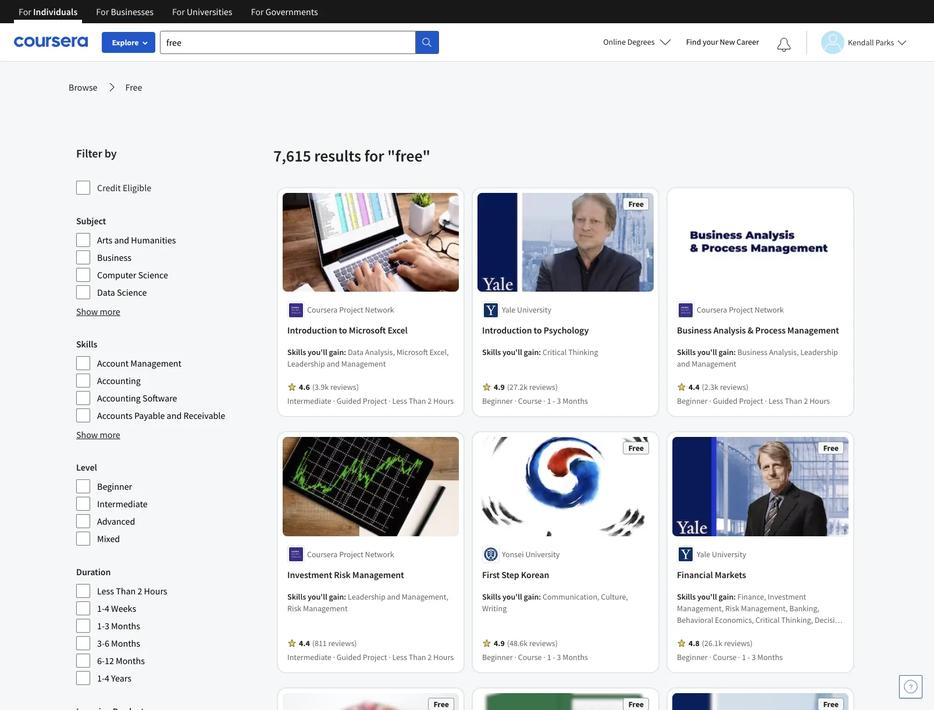 Task type: describe. For each thing, give the bounding box(es) containing it.
analysis
[[714, 325, 746, 336]]

project down 4.4 (2.3k reviews)
[[739, 396, 763, 407]]

yonsei
[[502, 550, 524, 560]]

introduction to psychology
[[482, 325, 589, 336]]

less than 2 hours
[[97, 586, 167, 597]]

show more button for data
[[76, 305, 120, 319]]

leadership inside the 'leadership and management, risk management'
[[348, 592, 385, 603]]

guided for excel
[[337, 396, 361, 407]]

less for introduction to microsoft excel
[[392, 396, 407, 407]]

online degrees
[[603, 37, 655, 47]]

more for data
[[100, 306, 120, 318]]

coursera project network for to
[[307, 305, 394, 316]]

online
[[603, 37, 626, 47]]

less inside 'duration' group
[[97, 586, 114, 597]]

2 for business analysis & process management
[[804, 396, 808, 407]]

accounting software
[[97, 393, 177, 404]]

business for business
[[97, 252, 131, 264]]

beginner for psychology
[[482, 396, 513, 407]]

advanced
[[97, 516, 135, 528]]

explore
[[112, 37, 139, 48]]

reviews) down economics,
[[724, 639, 753, 649]]

business analysis & process management
[[677, 325, 839, 336]]

network for process
[[755, 305, 784, 316]]

show more for accounts payable and receivable
[[76, 429, 120, 441]]

communication, culture, writing
[[482, 592, 628, 614]]

find your new career
[[686, 37, 759, 47]]

communication,
[[543, 592, 599, 603]]

coursera for business
[[697, 305, 727, 316]]

4 for years
[[105, 673, 109, 685]]

analysis, inside finance, investment management, risk management, banking, behavioral economics, critical thinking, decision making, financial analysis, innovation, underwriting, leadership and management
[[738, 627, 768, 637]]

1 for psychology
[[547, 396, 551, 407]]

browse
[[69, 81, 97, 93]]

&
[[748, 325, 754, 336]]

7,615
[[273, 145, 311, 166]]

accounts
[[97, 410, 132, 422]]

first step korean
[[482, 569, 549, 581]]

results
[[314, 145, 361, 166]]

management inside finance, investment management, risk management, banking, behavioral economics, critical thinking, decision making, financial analysis, innovation, underwriting, leadership and management
[[780, 639, 825, 649]]

business analysis, leadership and management
[[677, 348, 838, 370]]

computer
[[97, 269, 136, 281]]

years
[[111, 673, 131, 685]]

making,
[[677, 627, 704, 637]]

innovation,
[[769, 627, 808, 637]]

you'll down introduction to psychology
[[503, 348, 522, 358]]

show for data
[[76, 306, 98, 318]]

beginner · guided project · less than 2 hours
[[677, 396, 830, 407]]

humanities
[[131, 234, 176, 246]]

4.4 (2.3k reviews)
[[689, 382, 749, 393]]

analysis, for process
[[769, 348, 799, 358]]

(27.2k
[[507, 382, 528, 393]]

skills you'll gain : critical thinking
[[482, 348, 598, 358]]

account
[[97, 358, 129, 369]]

0 vertical spatial critical
[[543, 348, 567, 358]]

management, for financial markets
[[677, 604, 724, 614]]

investment risk management link
[[287, 568, 454, 582]]

you'll for first step korean
[[503, 592, 522, 603]]

project up investment risk management
[[339, 550, 363, 560]]

1-4 weeks
[[97, 603, 136, 615]]

eligible
[[123, 182, 151, 194]]

and inside business analysis, leadership and management
[[677, 359, 690, 370]]

investment risk management
[[287, 569, 404, 581]]

: for financial markets
[[734, 592, 736, 603]]

decision
[[815, 615, 844, 626]]

more for accounts
[[100, 429, 120, 441]]

computer science
[[97, 269, 168, 281]]

credit
[[97, 182, 121, 194]]

investment inside finance, investment management, risk management, banking, behavioral economics, critical thinking, decision making, financial analysis, innovation, underwriting, leadership and management
[[768, 592, 806, 603]]

gain down introduction to psychology
[[524, 348, 539, 358]]

economics,
[[715, 615, 754, 626]]

4.9 for first
[[494, 639, 505, 649]]

for governments
[[251, 6, 318, 17]]

kendall parks
[[848, 37, 894, 47]]

gain for first step korean
[[524, 592, 539, 603]]

yale university for markets
[[697, 550, 746, 560]]

4 for weeks
[[105, 603, 109, 615]]

excel
[[388, 325, 408, 336]]

4.9 for introduction
[[494, 382, 505, 393]]

individuals
[[33, 6, 78, 17]]

weeks
[[111, 603, 136, 615]]

show more for data science
[[76, 306, 120, 318]]

writing
[[482, 604, 507, 614]]

management right process
[[788, 325, 839, 336]]

skills you'll gain : for introduction
[[287, 348, 348, 358]]

: down introduction to psychology
[[539, 348, 541, 358]]

4.4 for business
[[689, 382, 700, 393]]

yale for financial
[[697, 550, 710, 560]]

6
[[105, 638, 109, 650]]

critical inside finance, investment management, risk management, banking, behavioral economics, critical thinking, decision making, financial analysis, innovation, underwriting, leadership and management
[[756, 615, 780, 626]]

data science
[[97, 287, 147, 298]]

leadership and management, risk management
[[287, 592, 449, 614]]

hours for investment risk management
[[433, 653, 454, 663]]

businesses
[[111, 6, 154, 17]]

receivable
[[184, 410, 225, 422]]

subject
[[76, 215, 106, 227]]

1 placeholder image from the left
[[283, 694, 459, 711]]

first step korean link
[[482, 568, 649, 582]]

4.8
[[689, 639, 700, 649]]

beginner · course · 1 - 3 months for psychology
[[482, 396, 588, 407]]

excel,
[[430, 348, 449, 358]]

underwriting,
[[677, 639, 724, 649]]

3-6 months
[[97, 638, 140, 650]]

4.9 (48.6k reviews)
[[494, 639, 558, 649]]

network up investment risk management link
[[365, 550, 394, 560]]

for universities
[[172, 6, 232, 17]]

business for business analysis & process management
[[677, 325, 712, 336]]

4.6 (3.9k reviews)
[[299, 382, 359, 393]]

online degrees button
[[594, 29, 680, 55]]

degrees
[[627, 37, 655, 47]]

2 placeholder image from the left
[[478, 694, 654, 711]]

hours for business analysis & process management
[[810, 396, 830, 407]]

microsoft for analysis,
[[397, 348, 428, 358]]

subject group
[[76, 214, 266, 300]]

introduction for introduction to microsoft excel
[[287, 325, 337, 336]]

show more button for accounts
[[76, 428, 120, 442]]

course for korean
[[518, 653, 542, 663]]

browse link
[[69, 80, 97, 94]]

and inside finance, investment management, risk management, banking, behavioral economics, critical thinking, decision making, financial analysis, innovation, underwriting, leadership and management
[[765, 639, 778, 649]]

beginner for &
[[677, 396, 708, 407]]

skills you'll gain : for business
[[677, 348, 738, 358]]

university for korean
[[526, 550, 560, 560]]

banking,
[[789, 604, 819, 614]]

skills group
[[76, 337, 266, 423]]

1- for 1-3 months
[[97, 621, 105, 632]]

1 down 4.8 (26.1k reviews)
[[742, 653, 746, 663]]

beginner down 4.8 on the right bottom of page
[[677, 653, 708, 663]]

reviews) for korean
[[529, 639, 558, 649]]

3 for introduction
[[557, 396, 561, 407]]

find
[[686, 37, 701, 47]]

reviews) for microsoft
[[330, 382, 359, 393]]

- for korean
[[553, 653, 555, 663]]

: for business analysis & process management
[[734, 348, 736, 358]]

kendall parks button
[[806, 31, 907, 54]]

3 inside 'duration' group
[[105, 621, 109, 632]]

for businesses
[[96, 6, 154, 17]]

markets
[[715, 569, 746, 581]]

7,615 results for "free"
[[273, 145, 430, 166]]

(2.3k
[[702, 382, 719, 393]]

data analysis, microsoft excel, leadership and management
[[287, 348, 449, 370]]

gain for business analysis & process management
[[719, 348, 734, 358]]

reviews) for management
[[328, 639, 357, 649]]

data for analysis,
[[348, 348, 364, 358]]

1- for 1-4 years
[[97, 673, 105, 685]]

skills you'll gain : for first
[[482, 592, 543, 603]]

guided down 4.4 (811 reviews)
[[337, 653, 361, 663]]

arts
[[97, 234, 112, 246]]

financial inside finance, investment management, risk management, banking, behavioral economics, critical thinking, decision making, financial analysis, innovation, underwriting, leadership and management
[[705, 627, 736, 637]]

than inside 'duration' group
[[116, 586, 136, 597]]

4.4 for investment
[[299, 639, 310, 649]]

reviews) for &
[[720, 382, 749, 393]]

(3.9k
[[312, 382, 329, 393]]

microsoft for to
[[349, 325, 386, 336]]

1-3 months
[[97, 621, 140, 632]]



Task type: vqa. For each thing, say whether or not it's contained in the screenshot.
Equity
no



Task type: locate. For each thing, give the bounding box(es) containing it.
1 horizontal spatial analysis,
[[738, 627, 768, 637]]

process
[[755, 325, 786, 336]]

3 for first
[[557, 653, 561, 663]]

0 vertical spatial data
[[97, 287, 115, 298]]

you'll down investment risk management
[[308, 592, 327, 603]]

coursera project network up &
[[697, 305, 784, 316]]

you'll up writing
[[503, 592, 522, 603]]

2 show more button from the top
[[76, 428, 120, 442]]

risk for financial
[[725, 604, 740, 614]]

beginner · course · 1 - 3 months down 4.9 (48.6k reviews)
[[482, 653, 588, 663]]

- down 4.8 (26.1k reviews)
[[748, 653, 750, 663]]

intermediate · guided project · less than 2 hours down data analysis, microsoft excel, leadership and management
[[287, 396, 454, 407]]

0 vertical spatial business
[[97, 252, 131, 264]]

coursera image
[[14, 33, 88, 51]]

3 up '6'
[[105, 621, 109, 632]]

skills up writing
[[482, 592, 501, 603]]

1 vertical spatial show
[[76, 429, 98, 441]]

skills you'll gain : up (3.9k
[[287, 348, 348, 358]]

duration group
[[76, 565, 266, 686]]

0 vertical spatial investment
[[287, 569, 332, 581]]

intermediate
[[287, 396, 331, 407], [97, 499, 148, 510], [287, 653, 331, 663]]

2 intermediate · guided project · less than 2 hours from the top
[[287, 653, 454, 663]]

to for psychology
[[534, 325, 542, 336]]

risk
[[334, 569, 351, 581], [287, 604, 301, 614], [725, 604, 740, 614]]

for for universities
[[172, 6, 185, 17]]

1 horizontal spatial management,
[[677, 604, 724, 614]]

course down 4.9 (48.6k reviews)
[[518, 653, 542, 663]]

management,
[[402, 592, 449, 603], [677, 604, 724, 614], [741, 604, 788, 614]]

- down 4.9 (27.2k reviews) on the right of page
[[553, 396, 555, 407]]

to up data analysis, microsoft excel, leadership and management
[[339, 325, 347, 336]]

for
[[364, 145, 384, 166]]

4 for from the left
[[251, 6, 264, 17]]

1 horizontal spatial yale
[[697, 550, 710, 560]]

intermediate for introduction to microsoft excel
[[287, 396, 331, 407]]

4.9 left (48.6k
[[494, 639, 505, 649]]

1 more from the top
[[100, 306, 120, 318]]

1 vertical spatial more
[[100, 429, 120, 441]]

skills inside skills group
[[76, 339, 97, 350]]

university for psychology
[[517, 305, 551, 316]]

coursera project network up introduction to microsoft excel
[[307, 305, 394, 316]]

yale up introduction to psychology
[[502, 305, 516, 316]]

management inside business analysis, leadership and management
[[692, 359, 736, 370]]

3 for from the left
[[172, 6, 185, 17]]

management, for investment risk management
[[402, 592, 449, 603]]

1 vertical spatial show more button
[[76, 428, 120, 442]]

0 horizontal spatial critical
[[543, 348, 567, 358]]

0 vertical spatial yale
[[502, 305, 516, 316]]

1 vertical spatial intermediate · guided project · less than 2 hours
[[287, 653, 454, 663]]

first
[[482, 569, 500, 581]]

microsoft down excel
[[397, 348, 428, 358]]

account management
[[97, 358, 182, 369]]

3 for financial
[[752, 653, 756, 663]]

financial markets
[[677, 569, 746, 581]]

2 for from the left
[[96, 6, 109, 17]]

0 horizontal spatial investment
[[287, 569, 332, 581]]

coursera project network for risk
[[307, 550, 394, 560]]

0 vertical spatial show
[[76, 306, 98, 318]]

2 introduction from the left
[[482, 325, 532, 336]]

risk up 4.4 (811 reviews)
[[287, 604, 301, 614]]

1 4 from the top
[[105, 603, 109, 615]]

data inside data analysis, microsoft excel, leadership and management
[[348, 348, 364, 358]]

accounts payable and receivable
[[97, 410, 225, 422]]

coursera for investment
[[307, 550, 338, 560]]

1 vertical spatial intermediate
[[97, 499, 148, 510]]

"free"
[[387, 145, 430, 166]]

1 show more button from the top
[[76, 305, 120, 319]]

reviews) right (27.2k
[[529, 382, 558, 393]]

project down data analysis, microsoft excel, leadership and management
[[363, 396, 387, 407]]

0 horizontal spatial analysis,
[[365, 348, 395, 358]]

management up 4.4 (811 reviews)
[[303, 604, 348, 614]]

0 vertical spatial show more button
[[76, 305, 120, 319]]

your
[[703, 37, 718, 47]]

hours for introduction to microsoft excel
[[433, 396, 454, 407]]

0 vertical spatial 4
[[105, 603, 109, 615]]

intermediate inside level group
[[97, 499, 148, 510]]

hours
[[433, 396, 454, 407], [810, 396, 830, 407], [144, 586, 167, 597], [433, 653, 454, 663]]

0 horizontal spatial management,
[[402, 592, 449, 603]]

more down data science
[[100, 306, 120, 318]]

0 vertical spatial accounting
[[97, 375, 141, 387]]

3
[[557, 396, 561, 407], [105, 621, 109, 632], [557, 653, 561, 663], [752, 653, 756, 663]]

0 horizontal spatial microsoft
[[349, 325, 386, 336]]

0 horizontal spatial placeholder image
[[283, 694, 459, 711]]

show more
[[76, 306, 120, 318], [76, 429, 120, 441]]

yale
[[502, 305, 516, 316], [697, 550, 710, 560]]

course down 4.8 (26.1k reviews)
[[713, 653, 737, 663]]

1-
[[97, 603, 105, 615], [97, 621, 105, 632], [97, 673, 105, 685]]

level
[[76, 462, 97, 474]]

gain down introduction to microsoft excel
[[329, 348, 344, 358]]

1 to from the left
[[339, 325, 347, 336]]

2 vertical spatial 1-
[[97, 673, 105, 685]]

and inside skills group
[[167, 410, 182, 422]]

1 show more from the top
[[76, 306, 120, 318]]

to for microsoft
[[339, 325, 347, 336]]

and up 4.6 (3.9k reviews)
[[327, 359, 340, 370]]

critical
[[543, 348, 567, 358], [756, 615, 780, 626]]

data down computer on the left of page
[[97, 287, 115, 298]]

university
[[517, 305, 551, 316], [526, 550, 560, 560], [712, 550, 746, 560]]

microsoft inside data analysis, microsoft excel, leadership and management
[[397, 348, 428, 358]]

show notifications image
[[777, 38, 791, 52]]

4.9 left (27.2k
[[494, 382, 505, 393]]

introduction to microsoft excel link
[[287, 324, 454, 338]]

2 for investment risk management
[[428, 653, 432, 663]]

university up introduction to psychology
[[517, 305, 551, 316]]

show more down data science
[[76, 306, 120, 318]]

2 horizontal spatial analysis,
[[769, 348, 799, 358]]

introduction for introduction to psychology
[[482, 325, 532, 336]]

business analysis & process management link
[[677, 324, 844, 338]]

introduction up 4.6
[[287, 325, 337, 336]]

1 vertical spatial business
[[677, 325, 712, 336]]

show more button
[[76, 305, 120, 319], [76, 428, 120, 442]]

for left 'businesses'
[[96, 6, 109, 17]]

you'll for investment risk management
[[308, 592, 327, 603]]

1 vertical spatial show more
[[76, 429, 120, 441]]

2 horizontal spatial risk
[[725, 604, 740, 614]]

management inside the 'leadership and management, risk management'
[[303, 604, 348, 614]]

business inside subject group
[[97, 252, 131, 264]]

beginner · course · 1 - 3 months for korean
[[482, 653, 588, 663]]

and inside data analysis, microsoft excel, leadership and management
[[327, 359, 340, 370]]

0 horizontal spatial yale
[[502, 305, 516, 316]]

1 vertical spatial science
[[117, 287, 147, 298]]

project up &
[[729, 305, 753, 316]]

12
[[105, 656, 114, 667]]

than for business analysis & process management
[[785, 396, 802, 407]]

for left governments
[[251, 6, 264, 17]]

1 1- from the top
[[97, 603, 105, 615]]

leadership inside business analysis, leadership and management
[[801, 348, 838, 358]]

filter
[[76, 146, 102, 161]]

risk inside finance, investment management, risk management, banking, behavioral economics, critical thinking, decision making, financial analysis, innovation, underwriting, leadership and management
[[725, 604, 740, 614]]

show more button down data science
[[76, 305, 120, 319]]

find your new career link
[[680, 35, 765, 49]]

yonsei university
[[502, 550, 560, 560]]

accounting for accounting
[[97, 375, 141, 387]]

arts and humanities
[[97, 234, 176, 246]]

None search field
[[160, 31, 439, 54]]

2 accounting from the top
[[97, 393, 141, 404]]

1 for from the left
[[19, 6, 31, 17]]

you'll up (3.9k
[[308, 348, 327, 358]]

1 horizontal spatial risk
[[334, 569, 351, 581]]

intermediate · guided project · less than 2 hours for management
[[287, 653, 454, 663]]

financial markets link
[[677, 568, 844, 582]]

: left finance, on the bottom
[[734, 592, 736, 603]]

skills you'll gain : down investment risk management
[[287, 592, 348, 603]]

1 introduction from the left
[[287, 325, 337, 336]]

gain
[[329, 348, 344, 358], [524, 348, 539, 358], [719, 348, 734, 358], [329, 592, 344, 603], [524, 592, 539, 603], [719, 592, 734, 603]]

1 horizontal spatial data
[[348, 348, 364, 358]]

and down innovation,
[[765, 639, 778, 649]]

management inside data analysis, microsoft excel, leadership and management
[[341, 359, 386, 370]]

skills for business analysis & process management
[[677, 348, 696, 358]]

(26.1k
[[702, 639, 723, 649]]

0 horizontal spatial introduction
[[287, 325, 337, 336]]

than for introduction to microsoft excel
[[409, 396, 426, 407]]

show more button down accounts
[[76, 428, 120, 442]]

coursera for introduction
[[307, 305, 338, 316]]

and down software at left bottom
[[167, 410, 182, 422]]

and inside the 'leadership and management, risk management'
[[387, 592, 400, 603]]

network for excel
[[365, 305, 394, 316]]

and right arts
[[114, 234, 129, 246]]

3 down 4.8 (26.1k reviews)
[[752, 653, 756, 663]]

1 vertical spatial 4.9
[[494, 639, 505, 649]]

new
[[720, 37, 735, 47]]

4.8 (26.1k reviews)
[[689, 639, 753, 649]]

skills you'll gain :
[[287, 348, 348, 358], [677, 348, 738, 358], [287, 592, 348, 603], [482, 592, 543, 603], [677, 592, 738, 603]]

: for introduction to microsoft excel
[[344, 348, 346, 358]]

0 vertical spatial 4.4
[[689, 382, 700, 393]]

0 horizontal spatial to
[[339, 325, 347, 336]]

2 to from the left
[[534, 325, 542, 336]]

skills up 4.4 (2.3k reviews)
[[677, 348, 696, 358]]

course for psychology
[[518, 396, 542, 407]]

introduction up skills you'll gain : critical thinking
[[482, 325, 532, 336]]

analysis, inside business analysis, leadership and management
[[769, 348, 799, 358]]

skills up behavioral
[[677, 592, 696, 603]]

2 show more from the top
[[76, 429, 120, 441]]

accounting down account
[[97, 375, 141, 387]]

4.9
[[494, 382, 505, 393], [494, 639, 505, 649]]

coursera up introduction to microsoft excel
[[307, 305, 338, 316]]

you'll for introduction to microsoft excel
[[308, 348, 327, 358]]

project down the 'leadership and management, risk management'
[[363, 653, 387, 663]]

1 intermediate · guided project · less than 2 hours from the top
[[287, 396, 454, 407]]

0 horizontal spatial data
[[97, 287, 115, 298]]

skills for first step korean
[[482, 592, 501, 603]]

-
[[553, 396, 555, 407], [553, 653, 555, 663], [748, 653, 750, 663]]

yale university
[[502, 305, 551, 316], [697, 550, 746, 560]]

governments
[[266, 6, 318, 17]]

korean
[[521, 569, 549, 581]]

financial left markets
[[677, 569, 713, 581]]

management down innovation,
[[780, 639, 825, 649]]

duration
[[76, 567, 111, 578]]

3-
[[97, 638, 105, 650]]

management up software at left bottom
[[131, 358, 182, 369]]

1 vertical spatial yale
[[697, 550, 710, 560]]

analysis, for excel
[[365, 348, 395, 358]]

filter by
[[76, 146, 117, 161]]

for
[[19, 6, 31, 17], [96, 6, 109, 17], [172, 6, 185, 17], [251, 6, 264, 17]]

free
[[125, 81, 142, 93], [628, 199, 644, 209], [628, 444, 644, 454], [823, 444, 839, 454], [434, 700, 449, 710], [628, 700, 644, 710], [823, 700, 839, 710]]

1 horizontal spatial 4.4
[[689, 382, 700, 393]]

analysis, down economics,
[[738, 627, 768, 637]]

3 placeholder image from the left
[[672, 694, 849, 711]]

project up introduction to microsoft excel
[[339, 305, 363, 316]]

banner navigation
[[9, 0, 327, 23]]

accounting for accounting software
[[97, 393, 141, 404]]

and up 4.4 (2.3k reviews)
[[677, 359, 690, 370]]

finance, investment management, risk management, banking, behavioral economics, critical thinking, decision making, financial analysis, innovation, underwriting, leadership and management
[[677, 592, 844, 649]]

you'll for business analysis & process management
[[697, 348, 717, 358]]

to inside 'link'
[[339, 325, 347, 336]]

for left the individuals
[[19, 6, 31, 17]]

2 more from the top
[[100, 429, 120, 441]]

for for individuals
[[19, 6, 31, 17]]

2 vertical spatial intermediate
[[287, 653, 331, 663]]

1 horizontal spatial critical
[[756, 615, 780, 626]]

network
[[365, 305, 394, 316], [755, 305, 784, 316], [365, 550, 394, 560]]

2 inside 'duration' group
[[138, 586, 142, 597]]

2 4.9 from the top
[[494, 639, 505, 649]]

analysis, inside data analysis, microsoft excel, leadership and management
[[365, 348, 395, 358]]

gain down analysis
[[719, 348, 734, 358]]

reviews) right (811
[[328, 639, 357, 649]]

(48.6k
[[507, 639, 528, 649]]

beginner down (27.2k
[[482, 396, 513, 407]]

universities
[[187, 6, 232, 17]]

4 left years
[[105, 673, 109, 685]]

1 vertical spatial accounting
[[97, 393, 141, 404]]

1 horizontal spatial business
[[677, 325, 712, 336]]

thinking,
[[781, 615, 813, 626]]

critical up innovation,
[[756, 615, 780, 626]]

culture,
[[601, 592, 628, 603]]

leadership inside finance, investment management, risk management, banking, behavioral economics, critical thinking, decision making, financial analysis, innovation, underwriting, leadership and management
[[726, 639, 764, 649]]

skills
[[76, 339, 97, 350], [287, 348, 306, 358], [482, 348, 501, 358], [677, 348, 696, 358], [287, 592, 306, 603], [482, 592, 501, 603], [677, 592, 696, 603]]

2 4 from the top
[[105, 673, 109, 685]]

1 horizontal spatial microsoft
[[397, 348, 428, 358]]

: for investment risk management
[[344, 592, 346, 603]]

intermediate · guided project · less than 2 hours down 4.4 (811 reviews)
[[287, 653, 454, 663]]

management up the 'leadership and management, risk management'
[[352, 569, 404, 581]]

2 1- from the top
[[97, 621, 105, 632]]

payable
[[134, 410, 165, 422]]

show for accounts
[[76, 429, 98, 441]]

1- down 6-
[[97, 673, 105, 685]]

4.4 (811 reviews)
[[299, 639, 357, 649]]

intermediate for investment risk management
[[287, 653, 331, 663]]

1- up 3-
[[97, 621, 105, 632]]

1 vertical spatial 4
[[105, 673, 109, 685]]

introduction
[[287, 325, 337, 336], [482, 325, 532, 336]]

reviews) up beginner · guided project · less than 2 hours
[[720, 382, 749, 393]]

1 vertical spatial financial
[[705, 627, 736, 637]]

: down analysis
[[734, 348, 736, 358]]

business for business analysis, leadership and management
[[738, 348, 768, 358]]

intermediate up advanced
[[97, 499, 148, 510]]

help center image
[[904, 681, 918, 695]]

beginner
[[482, 396, 513, 407], [677, 396, 708, 407], [97, 481, 132, 493], [482, 653, 513, 663], [677, 653, 708, 663]]

beginner inside level group
[[97, 481, 132, 493]]

0 horizontal spatial business
[[97, 252, 131, 264]]

beginner for korean
[[482, 653, 513, 663]]

1 horizontal spatial yale university
[[697, 550, 746, 560]]

months
[[563, 396, 588, 407], [111, 621, 140, 632], [111, 638, 140, 650], [563, 653, 588, 663], [758, 653, 783, 663], [116, 656, 145, 667]]

risk inside the 'leadership and management, risk management'
[[287, 604, 301, 614]]

0 vertical spatial financial
[[677, 569, 713, 581]]

2 for introduction to microsoft excel
[[428, 396, 432, 407]]

microsoft inside 'link'
[[349, 325, 386, 336]]

reviews) for psychology
[[529, 382, 558, 393]]

1 vertical spatial 1-
[[97, 621, 105, 632]]

:
[[344, 348, 346, 358], [539, 348, 541, 358], [734, 348, 736, 358], [344, 592, 346, 603], [539, 592, 541, 603], [734, 592, 736, 603]]

coursera project network up investment risk management
[[307, 550, 394, 560]]

less
[[392, 396, 407, 407], [769, 396, 783, 407], [97, 586, 114, 597], [392, 653, 407, 663]]

0 vertical spatial 1-
[[97, 603, 105, 615]]

gain down the korean
[[524, 592, 539, 603]]

risk up the 'leadership and management, risk management'
[[334, 569, 351, 581]]

yale for introduction
[[502, 305, 516, 316]]

investment
[[287, 569, 332, 581], [768, 592, 806, 603]]

beginner · course · 1 - 3 months down 4.8 (26.1k reviews)
[[677, 653, 783, 663]]

yale up financial markets
[[697, 550, 710, 560]]

reviews)
[[330, 382, 359, 393], [529, 382, 558, 393], [720, 382, 749, 393], [328, 639, 357, 649], [529, 639, 558, 649], [724, 639, 753, 649]]

skills you'll gain : for investment
[[287, 592, 348, 603]]

course
[[518, 396, 542, 407], [518, 653, 542, 663], [713, 653, 737, 663]]

skills for investment risk management
[[287, 592, 306, 603]]

0 horizontal spatial 4.4
[[299, 639, 310, 649]]

you'll
[[308, 348, 327, 358], [503, 348, 522, 358], [697, 348, 717, 358], [308, 592, 327, 603], [503, 592, 522, 603], [697, 592, 717, 603]]

for for businesses
[[96, 6, 109, 17]]

university up markets
[[712, 550, 746, 560]]

data down introduction to microsoft excel
[[348, 348, 364, 358]]

gain for introduction to microsoft excel
[[329, 348, 344, 358]]

skills for introduction to microsoft excel
[[287, 348, 306, 358]]

network up introduction to microsoft excel 'link'
[[365, 305, 394, 316]]

1 down 4.9 (27.2k reviews) on the right of page
[[547, 396, 551, 407]]

coursera
[[307, 305, 338, 316], [697, 305, 727, 316], [307, 550, 338, 560]]

by
[[105, 146, 117, 161]]

beginner · course · 1 - 3 months
[[482, 396, 588, 407], [482, 653, 588, 663], [677, 653, 783, 663]]

software
[[143, 393, 177, 404]]

0 vertical spatial microsoft
[[349, 325, 386, 336]]

analysis, down introduction to microsoft excel 'link'
[[365, 348, 395, 358]]

1 vertical spatial data
[[348, 348, 364, 358]]

skills for financial markets
[[677, 592, 696, 603]]

gain for financial markets
[[719, 592, 734, 603]]

yale university for to
[[502, 305, 551, 316]]

hours inside 'duration' group
[[144, 586, 167, 597]]

than
[[409, 396, 426, 407], [785, 396, 802, 407], [116, 586, 136, 597], [409, 653, 426, 663]]

risk for investment
[[287, 604, 301, 614]]

accounting
[[97, 375, 141, 387], [97, 393, 141, 404]]

university up the korean
[[526, 550, 560, 560]]

1 accounting from the top
[[97, 375, 141, 387]]

skills you'll gain : for financial
[[677, 592, 738, 603]]

data for science
[[97, 287, 115, 298]]

science down humanities
[[138, 269, 168, 281]]

for individuals
[[19, 6, 78, 17]]

guided down 4.6 (3.9k reviews)
[[337, 396, 361, 407]]

4.4 left (811
[[299, 639, 310, 649]]

placeholder image
[[283, 694, 459, 711], [478, 694, 654, 711], [672, 694, 849, 711]]

0 vertical spatial science
[[138, 269, 168, 281]]

3 1- from the top
[[97, 673, 105, 685]]

1 vertical spatial critical
[[756, 615, 780, 626]]

1 horizontal spatial placeholder image
[[478, 694, 654, 711]]

management, inside the 'leadership and management, risk management'
[[402, 592, 449, 603]]

1 show from the top
[[76, 306, 98, 318]]

2 horizontal spatial business
[[738, 348, 768, 358]]

introduction to microsoft excel
[[287, 325, 408, 336]]

0 vertical spatial more
[[100, 306, 120, 318]]

financial up 4.8 (26.1k reviews)
[[705, 627, 736, 637]]

0 vertical spatial show more
[[76, 306, 120, 318]]

more
[[100, 306, 120, 318], [100, 429, 120, 441]]

4.4 left (2.3k
[[689, 382, 700, 393]]

intermediate · guided project · less than 2 hours for microsoft
[[287, 396, 454, 407]]

accounting up accounts
[[97, 393, 141, 404]]

What do you want to learn? text field
[[160, 31, 416, 54]]

1-4 years
[[97, 673, 131, 685]]

thinking
[[568, 348, 598, 358]]

business inside business analysis, leadership and management
[[738, 348, 768, 358]]

guided for process
[[713, 396, 738, 407]]

(811
[[312, 639, 327, 649]]

1 vertical spatial microsoft
[[397, 348, 428, 358]]

1 horizontal spatial investment
[[768, 592, 806, 603]]

for for governments
[[251, 6, 264, 17]]

: down introduction to microsoft excel
[[344, 348, 346, 358]]

0 horizontal spatial yale university
[[502, 305, 551, 316]]

1 horizontal spatial to
[[534, 325, 542, 336]]

less for business analysis & process management
[[769, 396, 783, 407]]

parks
[[876, 37, 894, 47]]

2 horizontal spatial management,
[[741, 604, 788, 614]]

coursera up investment risk management
[[307, 550, 338, 560]]

0 vertical spatial intermediate · guided project · less than 2 hours
[[287, 396, 454, 407]]

science for computer science
[[138, 269, 168, 281]]

gain for investment risk management
[[329, 592, 344, 603]]

skills up 4.9 (27.2k reviews) on the right of page
[[482, 348, 501, 358]]

: for first step korean
[[539, 592, 541, 603]]

skills down investment risk management
[[287, 592, 306, 603]]

less for investment risk management
[[392, 653, 407, 663]]

0 vertical spatial 4.9
[[494, 382, 505, 393]]

1 for korean
[[547, 653, 551, 663]]

skills you'll gain : down analysis
[[677, 348, 738, 358]]

1 vertical spatial 4.4
[[299, 639, 310, 649]]

reviews) right (48.6k
[[529, 639, 558, 649]]

science
[[138, 269, 168, 281], [117, 287, 147, 298]]

skills up 4.6
[[287, 348, 306, 358]]

leadership inside data analysis, microsoft excel, leadership and management
[[287, 359, 325, 370]]

reviews) right (3.9k
[[330, 382, 359, 393]]

intermediate down 4.6
[[287, 396, 331, 407]]

1 4.9 from the top
[[494, 382, 505, 393]]

business left analysis
[[677, 325, 712, 336]]

2 vertical spatial business
[[738, 348, 768, 358]]

you'll for financial markets
[[697, 592, 717, 603]]

coursera project network for analysis
[[697, 305, 784, 316]]

management inside skills group
[[131, 358, 182, 369]]

2 show from the top
[[76, 429, 98, 441]]

0 horizontal spatial risk
[[287, 604, 301, 614]]

0 vertical spatial intermediate
[[287, 396, 331, 407]]

1 vertical spatial yale university
[[697, 550, 746, 560]]

- for psychology
[[553, 396, 555, 407]]

and inside subject group
[[114, 234, 129, 246]]

science for data science
[[117, 287, 147, 298]]

than for investment risk management
[[409, 653, 426, 663]]

network up process
[[755, 305, 784, 316]]

1 horizontal spatial introduction
[[482, 325, 532, 336]]

and
[[114, 234, 129, 246], [327, 359, 340, 370], [677, 359, 690, 370], [167, 410, 182, 422], [387, 592, 400, 603], [765, 639, 778, 649]]

0 vertical spatial yale university
[[502, 305, 551, 316]]

data inside subject group
[[97, 287, 115, 298]]

level group
[[76, 461, 266, 547]]

6-
[[97, 656, 105, 667]]

2 horizontal spatial placeholder image
[[672, 694, 849, 711]]

introduction inside 'link'
[[287, 325, 337, 336]]

you'll down financial markets
[[697, 592, 717, 603]]

1 vertical spatial investment
[[768, 592, 806, 603]]



